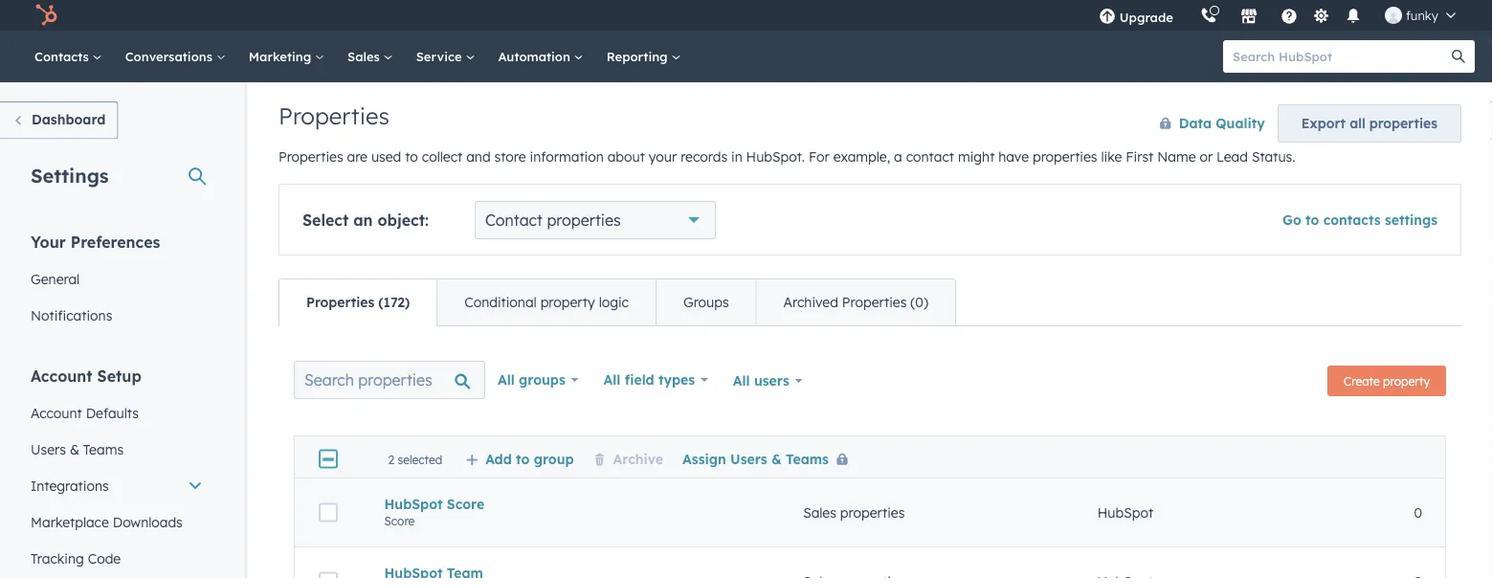 Task type: locate. For each thing, give the bounding box(es) containing it.
0 vertical spatial to
[[405, 148, 418, 165]]

all users
[[733, 372, 790, 389]]

& up integrations
[[70, 441, 79, 458]]

funky button
[[1374, 0, 1468, 31]]

archive button
[[593, 450, 664, 467]]

information
[[530, 148, 604, 165]]

all inside the all groups popup button
[[498, 372, 515, 388]]

property inside tab list
[[541, 294, 595, 311]]

archive
[[613, 450, 664, 467]]

hubspot for hubspot score score
[[384, 496, 443, 513]]

users
[[754, 372, 790, 389]]

teams up sales properties
[[786, 450, 829, 467]]

2 selected
[[388, 452, 443, 467]]

menu containing funky
[[1086, 0, 1470, 31]]

account for account setup
[[31, 366, 93, 385]]

all inside all users 'popup button'
[[733, 372, 750, 389]]

about
[[608, 148, 645, 165]]

account up users & teams
[[31, 405, 82, 421]]

2 vertical spatial to
[[516, 450, 530, 467]]

sales left service
[[348, 48, 384, 64]]

1 horizontal spatial users
[[731, 450, 768, 467]]

2 horizontal spatial all
[[733, 372, 750, 389]]

data quality button
[[1140, 104, 1267, 143]]

users inside users & teams link
[[31, 441, 66, 458]]

group
[[534, 450, 574, 467]]

assign users & teams button
[[683, 450, 856, 467]]

tab panel containing all groups
[[279, 326, 1462, 578]]

might
[[958, 148, 995, 165]]

marketing link
[[237, 31, 336, 82]]

properties inside tab panel
[[841, 504, 905, 521]]

0 vertical spatial account
[[31, 366, 93, 385]]

service link
[[405, 31, 487, 82]]

1 account from the top
[[31, 366, 93, 385]]

1 horizontal spatial to
[[516, 450, 530, 467]]

1 horizontal spatial hubspot
[[1098, 504, 1154, 521]]

to right go at top
[[1306, 212, 1320, 228]]

in
[[732, 148, 743, 165]]

hubspot
[[384, 496, 443, 513], [1098, 504, 1154, 521]]

0 vertical spatial sales
[[348, 48, 384, 64]]

1 horizontal spatial &
[[772, 450, 782, 467]]

&
[[70, 441, 79, 458], [772, 450, 782, 467]]

tracking code link
[[19, 541, 214, 577]]

your preferences element
[[19, 231, 214, 334]]

2 horizontal spatial to
[[1306, 212, 1320, 228]]

create
[[1344, 374, 1381, 388]]

1 horizontal spatial teams
[[786, 450, 829, 467]]

& right the assign at the left of page
[[772, 450, 782, 467]]

to right used
[[405, 148, 418, 165]]

collect
[[422, 148, 463, 165]]

(0)
[[911, 294, 929, 311]]

calling icon button
[[1193, 3, 1226, 28]]

properties (172) link
[[280, 280, 437, 326]]

0 horizontal spatial property
[[541, 294, 595, 311]]

all left users
[[733, 372, 750, 389]]

0 horizontal spatial to
[[405, 148, 418, 165]]

properties for properties
[[279, 102, 390, 130]]

used
[[371, 148, 402, 165]]

setup
[[97, 366, 142, 385]]

tab list containing properties (172)
[[279, 279, 957, 327]]

conversations link
[[114, 31, 237, 82]]

1 vertical spatial sales
[[804, 504, 837, 521]]

properties left (172)
[[306, 294, 375, 311]]

0 horizontal spatial teams
[[83, 441, 124, 458]]

sales link
[[336, 31, 405, 82]]

integrations
[[31, 477, 109, 494]]

teams down defaults
[[83, 441, 124, 458]]

users up integrations
[[31, 441, 66, 458]]

to inside tab panel
[[516, 450, 530, 467]]

reporting
[[607, 48, 672, 64]]

0 vertical spatial property
[[541, 294, 595, 311]]

to right add
[[516, 450, 530, 467]]

selected
[[398, 452, 443, 467]]

hubspot inside hubspot score score
[[384, 496, 443, 513]]

score
[[447, 496, 485, 513], [384, 514, 415, 528]]

export all properties
[[1302, 115, 1438, 132]]

0 horizontal spatial sales
[[348, 48, 384, 64]]

add to group
[[486, 450, 574, 467]]

1 horizontal spatial property
[[1384, 374, 1431, 388]]

all field types
[[604, 372, 695, 388]]

teams inside tab panel
[[786, 450, 829, 467]]

all groups button
[[485, 361, 591, 399]]

go to contacts settings
[[1283, 212, 1438, 228]]

Search search field
[[294, 361, 485, 399]]

logic
[[599, 294, 629, 311]]

example,
[[834, 148, 891, 165]]

1 vertical spatial property
[[1384, 374, 1431, 388]]

add
[[486, 450, 512, 467]]

upgrade image
[[1099, 9, 1116, 26]]

account setup
[[31, 366, 142, 385]]

users right the assign at the left of page
[[731, 450, 768, 467]]

1 vertical spatial score
[[384, 514, 415, 528]]

property
[[541, 294, 595, 311], [1384, 374, 1431, 388]]

score down add to group button
[[447, 496, 485, 513]]

code
[[88, 550, 121, 567]]

1 vertical spatial account
[[31, 405, 82, 421]]

tab panel
[[279, 326, 1462, 578]]

export
[[1302, 115, 1346, 132]]

1 horizontal spatial all
[[604, 372, 621, 388]]

contacts
[[34, 48, 93, 64]]

1 horizontal spatial sales
[[804, 504, 837, 521]]

all
[[1350, 115, 1366, 132]]

property left logic
[[541, 294, 595, 311]]

all for all groups
[[498, 372, 515, 388]]

properties left are
[[279, 148, 343, 165]]

contact
[[486, 211, 543, 230]]

0 horizontal spatial &
[[70, 441, 79, 458]]

all left field
[[604, 372, 621, 388]]

your preferences
[[31, 232, 160, 251]]

0 horizontal spatial all
[[498, 372, 515, 388]]

1 vertical spatial to
[[1306, 212, 1320, 228]]

assign users & teams
[[683, 450, 829, 467]]

records
[[681, 148, 728, 165]]

first
[[1126, 148, 1154, 165]]

menu
[[1086, 0, 1470, 31]]

2 account from the top
[[31, 405, 82, 421]]

conditional property logic link
[[437, 280, 656, 326]]

1 horizontal spatial score
[[447, 496, 485, 513]]

hubspot image
[[34, 4, 57, 27]]

conditional
[[465, 294, 537, 311]]

sales down the assign users & teams button
[[804, 504, 837, 521]]

property inside button
[[1384, 374, 1431, 388]]

hubspot score button
[[384, 496, 758, 513]]

help button
[[1273, 0, 1306, 31]]

0 horizontal spatial users
[[31, 441, 66, 458]]

account up account defaults
[[31, 366, 93, 385]]

account
[[31, 366, 93, 385], [31, 405, 82, 421]]

users & teams link
[[19, 431, 214, 468]]

contacts link
[[23, 31, 114, 82]]

contact
[[907, 148, 955, 165]]

general link
[[19, 261, 214, 297]]

all groups
[[498, 372, 566, 388]]

properties up are
[[279, 102, 390, 130]]

property right create
[[1384, 374, 1431, 388]]

funky town image
[[1386, 7, 1403, 24]]

for
[[809, 148, 830, 165]]

properties for properties are used to collect and store information about your records in hubspot. for example, a contact might have properties like first name or lead status.
[[279, 148, 343, 165]]

all left the 'groups'
[[498, 372, 515, 388]]

tab list
[[279, 279, 957, 327]]

& inside users & teams link
[[70, 441, 79, 458]]

0 horizontal spatial hubspot
[[384, 496, 443, 513]]

go to contacts settings button
[[1283, 212, 1438, 228]]

to
[[405, 148, 418, 165], [1306, 212, 1320, 228], [516, 450, 530, 467]]

an
[[354, 211, 373, 230]]

notifications image
[[1345, 9, 1363, 26]]

score down 2 at left bottom
[[384, 514, 415, 528]]

conversations
[[125, 48, 216, 64]]

all
[[498, 372, 515, 388], [604, 372, 621, 388], [733, 372, 750, 389]]

all inside all field types popup button
[[604, 372, 621, 388]]

marketing
[[249, 48, 315, 64]]

select an object:
[[303, 211, 429, 230]]

all field types button
[[591, 361, 721, 399]]

property for create
[[1384, 374, 1431, 388]]

hubspot score score
[[384, 496, 485, 528]]



Task type: describe. For each thing, give the bounding box(es) containing it.
service
[[416, 48, 466, 64]]

and
[[466, 148, 491, 165]]

0 vertical spatial score
[[447, 496, 485, 513]]

contacts
[[1324, 212, 1381, 228]]

groups
[[519, 372, 566, 388]]

upgrade
[[1120, 9, 1174, 25]]

hubspot.
[[747, 148, 805, 165]]

object:
[[378, 211, 429, 230]]

archived properties (0)
[[784, 294, 929, 311]]

property for conditional
[[541, 294, 595, 311]]

data quality
[[1179, 115, 1266, 132]]

tracking code
[[31, 550, 121, 567]]

marketplaces image
[[1241, 9, 1258, 26]]

properties for properties (172)
[[306, 294, 375, 311]]

groups link
[[656, 280, 756, 326]]

tracking
[[31, 550, 84, 567]]

select
[[303, 211, 349, 230]]

go
[[1283, 212, 1302, 228]]

are
[[347, 148, 368, 165]]

settings image
[[1313, 8, 1330, 25]]

& inside tab panel
[[772, 450, 782, 467]]

properties are used to collect and store information about your records in hubspot. for example, a contact might have properties like first name or lead status.
[[279, 148, 1296, 165]]

defaults
[[86, 405, 139, 421]]

users & teams
[[31, 441, 124, 458]]

0
[[1415, 504, 1423, 521]]

sales for sales properties
[[804, 504, 837, 521]]

properties inside button
[[1370, 115, 1438, 132]]

automation
[[498, 48, 574, 64]]

assign
[[683, 450, 727, 467]]

or
[[1200, 148, 1213, 165]]

funky
[[1407, 7, 1439, 23]]

all users button
[[721, 361, 815, 401]]

sales properties
[[804, 504, 905, 521]]

to for go to contacts settings
[[1306, 212, 1320, 228]]

data
[[1179, 115, 1212, 132]]

account for account defaults
[[31, 405, 82, 421]]

teams inside account setup element
[[83, 441, 124, 458]]

settings
[[31, 163, 109, 187]]

Search HubSpot search field
[[1224, 40, 1458, 73]]

all for all users
[[733, 372, 750, 389]]

general
[[31, 271, 80, 287]]

marketplaces button
[[1229, 0, 1270, 31]]

hubspot for hubspot
[[1098, 504, 1154, 521]]

calling icon image
[[1201, 7, 1218, 25]]

downloads
[[113, 514, 183, 530]]

lead
[[1217, 148, 1249, 165]]

account defaults
[[31, 405, 139, 421]]

a
[[894, 148, 903, 165]]

to for add to group
[[516, 450, 530, 467]]

properties inside popup button
[[547, 211, 621, 230]]

archived properties (0) link
[[756, 280, 956, 326]]

archived
[[784, 294, 839, 311]]

0 horizontal spatial score
[[384, 514, 415, 528]]

name
[[1158, 148, 1197, 165]]

automation link
[[487, 31, 595, 82]]

export all properties button
[[1278, 104, 1462, 143]]

properties left "(0)"
[[842, 294, 907, 311]]

marketplace
[[31, 514, 109, 530]]

users inside tab panel
[[731, 450, 768, 467]]

field
[[625, 372, 655, 388]]

marketplace downloads
[[31, 514, 183, 530]]

settings
[[1386, 212, 1438, 228]]

settings link
[[1310, 5, 1334, 25]]

your
[[649, 148, 677, 165]]

like
[[1102, 148, 1123, 165]]

reporting link
[[595, 31, 693, 82]]

search image
[[1453, 50, 1466, 63]]

contact properties button
[[475, 201, 716, 239]]

sales for sales
[[348, 48, 384, 64]]

notifications
[[31, 307, 112, 324]]

create property
[[1344, 374, 1431, 388]]

store
[[495, 148, 526, 165]]

integrations button
[[19, 468, 214, 504]]

marketplace downloads link
[[19, 504, 214, 541]]

status.
[[1252, 148, 1296, 165]]

account setup element
[[19, 365, 214, 578]]

quality
[[1216, 115, 1266, 132]]

have
[[999, 148, 1029, 165]]

your
[[31, 232, 66, 251]]

preferences
[[71, 232, 160, 251]]

conditional property logic
[[465, 294, 629, 311]]

dashboard link
[[0, 102, 118, 139]]

2
[[388, 452, 395, 467]]

(172)
[[379, 294, 410, 311]]

help image
[[1281, 9, 1298, 26]]

all for all field types
[[604, 372, 621, 388]]

dashboard
[[32, 111, 106, 128]]



Task type: vqa. For each thing, say whether or not it's contained in the screenshot.
Theme in navigation
no



